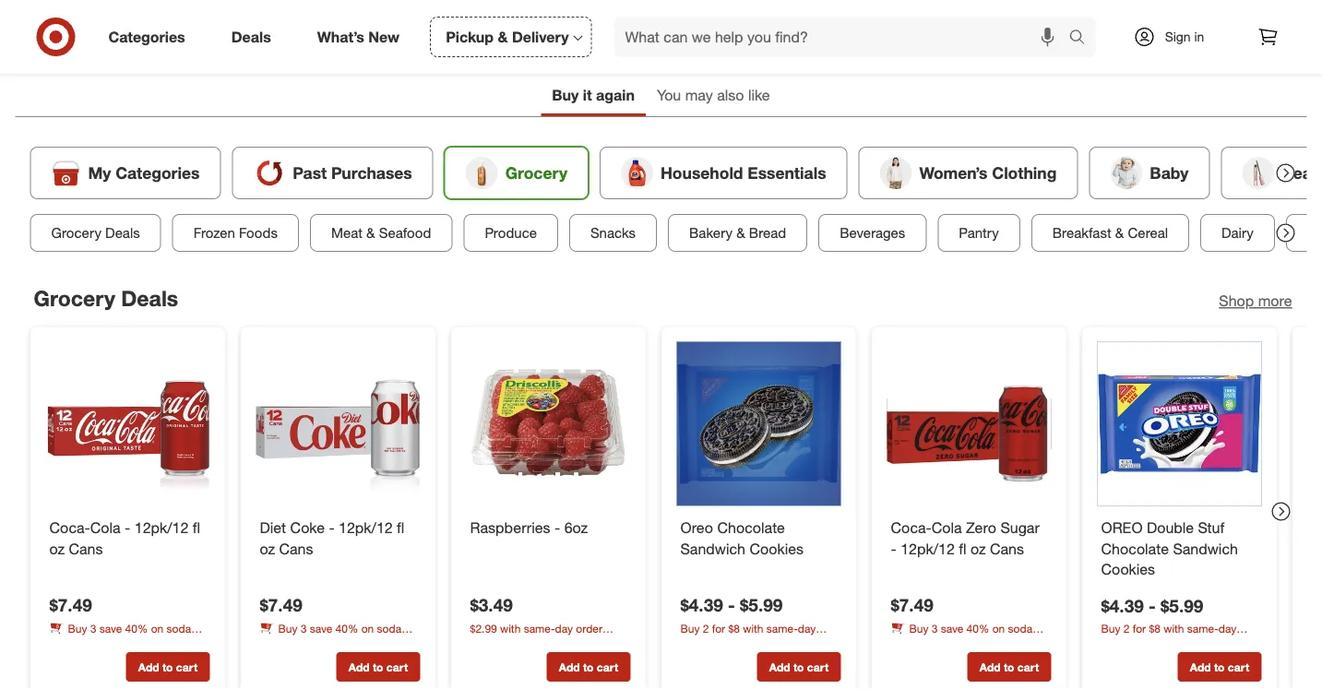 Task type: locate. For each thing, give the bounding box(es) containing it.
1 $8 from the left
[[728, 621, 740, 635]]

chocolate right oreo
[[717, 519, 785, 537]]

1 vertical spatial chocolate
[[1101, 540, 1169, 558]]

add for coca-cola - 12pk/12 fl oz cans
[[138, 660, 159, 674]]

1 horizontal spatial sandwich
[[1173, 540, 1238, 558]]

grocery deals down grocery deals button
[[34, 285, 178, 311]]

4 to from the left
[[793, 660, 804, 674]]

sign
[[1165, 29, 1191, 45]]

1 horizontal spatial order
[[681, 637, 707, 651]]

add to cart for coca-cola zero sugar - 12pk/12 fl oz cans
[[980, 660, 1039, 674]]

1 $7.49 from the left
[[49, 595, 92, 616]]

save down diet coke - 12pk/12 fl oz cans
[[310, 621, 332, 635]]

4 cart from the left
[[807, 660, 829, 674]]

oz for diet coke - 12pk/12 fl oz cans
[[260, 540, 275, 558]]

sandwich down oreo
[[681, 540, 746, 558]]

1 horizontal spatial cookies
[[1101, 561, 1155, 579]]

with down "oreo chocolate sandwich cookies" link
[[743, 621, 764, 635]]

1 horizontal spatial buy 3 save 40% on soda 12-pks
[[260, 621, 402, 651]]

1 soda from the left
[[167, 621, 191, 635]]

grocery down grocery deals button
[[34, 285, 115, 311]]

dish up for less image
[[108, 0, 1215, 59]]

2 same- from the left
[[767, 621, 798, 635]]

0 horizontal spatial day
[[555, 621, 573, 635]]

0 horizontal spatial pks
[[66, 637, 84, 651]]

4 add from the left
[[769, 660, 790, 674]]

0 horizontal spatial 40%
[[125, 621, 148, 635]]

1 vertical spatial grocery deals
[[34, 285, 178, 311]]

1 vertical spatial deals
[[105, 224, 140, 241]]

3 cans from the left
[[990, 540, 1024, 558]]

0 horizontal spatial select
[[770, 637, 800, 651]]

to for oreo chocolate sandwich cookies
[[793, 660, 804, 674]]

1 add to cart from the left
[[138, 660, 198, 674]]

1 horizontal spatial $7.49
[[260, 595, 302, 616]]

$5.99 down oreo double stuf chocolate sandwich cookies "link"
[[1161, 595, 1204, 617]]

2 add to cart from the left
[[349, 660, 408, 674]]

1 2 from the left
[[703, 621, 709, 635]]

& right meat
[[366, 224, 375, 241]]

oz inside coca-cola - 12pk/12 fl oz cans
[[49, 540, 65, 558]]

0 horizontal spatial $7.49
[[49, 595, 92, 616]]

3 add from the left
[[559, 660, 580, 674]]

6 cart from the left
[[1228, 660, 1250, 674]]

2 3 from the left
[[301, 621, 307, 635]]

0 horizontal spatial items
[[803, 637, 830, 651]]

services for oreo double stuf chocolate sandwich cookies
[[1131, 638, 1172, 652]]

coca- inside coca-cola - 12pk/12 fl oz cans
[[49, 519, 90, 537]]

0 vertical spatial deals
[[231, 28, 271, 46]]

0 horizontal spatial buy 3 save 40% on soda 12-pks button
[[49, 620, 210, 651]]

past purchases
[[293, 163, 412, 182]]

day
[[555, 621, 573, 635], [798, 621, 816, 635], [1219, 622, 1237, 636]]

6oz
[[564, 519, 588, 537]]

$7.49 down coca-cola zero sugar - 12pk/12 fl oz cans
[[891, 595, 934, 616]]

coke
[[290, 519, 325, 537]]

soda for coca-cola zero sugar - 12pk/12 fl oz cans
[[1008, 621, 1033, 635]]

- inside diet coke - 12pk/12 fl oz cans
[[329, 519, 335, 537]]

2 vertical spatial grocery
[[34, 285, 115, 311]]

services for oreo chocolate sandwich cookies
[[710, 637, 751, 651]]

same-
[[524, 621, 555, 635], [767, 621, 798, 635], [1187, 622, 1219, 636]]

you
[[657, 86, 681, 104]]

essentials
[[748, 163, 826, 182]]

1 to from the left
[[162, 660, 173, 674]]

1 save from the left
[[99, 621, 122, 635]]

2 horizontal spatial 12pk/12
[[901, 540, 955, 558]]

1 same- from the left
[[524, 621, 555, 635]]

add to cart button for coca-cola - 12pk/12 fl oz cans
[[126, 652, 210, 682]]

$5.99 down "oreo chocolate sandwich cookies" link
[[740, 595, 783, 616]]

0 vertical spatial chocolate
[[717, 519, 785, 537]]

1 horizontal spatial buy 3 save 40% on soda 12-pks button
[[260, 620, 420, 651]]

$8
[[728, 621, 740, 635], [1149, 622, 1161, 636]]

1 horizontal spatial coca-
[[891, 519, 932, 537]]

0 horizontal spatial buy 3 save 40% on soda 12-pks
[[49, 621, 191, 651]]

sandwich inside oreo double stuf chocolate sandwich cookies
[[1173, 540, 1238, 558]]

1 horizontal spatial with
[[743, 621, 764, 635]]

2 horizontal spatial oz
[[971, 540, 986, 558]]

3 12- from the left
[[891, 637, 908, 651]]

for
[[712, 621, 725, 635], [1133, 622, 1146, 636]]

0 horizontal spatial buy 2 for $8 with same-day order services on select items button
[[681, 620, 841, 651]]

2 buy 3 save 40% on soda 12-pks from the left
[[260, 621, 402, 651]]

$5.99 for cookies
[[740, 595, 783, 616]]

0 horizontal spatial 2
[[703, 621, 709, 635]]

1 horizontal spatial $5.99
[[1161, 595, 1204, 617]]

0 horizontal spatial $5.99
[[740, 595, 783, 616]]

foods
[[239, 224, 278, 241]]

40% for coca-cola - 12pk/12 fl oz cans
[[125, 621, 148, 635]]

on for diet coke - 12pk/12 fl oz cans
[[361, 621, 374, 635]]

2 day from the left
[[798, 621, 816, 635]]

cola inside coca-cola zero sugar - 12pk/12 fl oz cans
[[932, 519, 962, 537]]

$4.39
[[681, 595, 723, 616], [1101, 595, 1144, 617]]

cans inside diet coke - 12pk/12 fl oz cans
[[279, 540, 313, 558]]

produce
[[485, 224, 537, 241]]

oreo chocolate sandwich cookies image
[[677, 342, 841, 506], [677, 342, 841, 506]]

coca-
[[49, 519, 90, 537], [891, 519, 932, 537]]

2 horizontal spatial order
[[1101, 638, 1128, 652]]

bakery & bread button
[[668, 214, 808, 252]]

3 add to cart from the left
[[559, 660, 618, 674]]

cola inside coca-cola - 12pk/12 fl oz cans
[[90, 519, 121, 537]]

pks for coca-cola zero sugar - 12pk/12 fl oz cans
[[908, 637, 925, 651]]

add to cart for diet coke - 12pk/12 fl oz cans
[[349, 660, 408, 674]]

save down coca-cola - 12pk/12 fl oz cans at the bottom left of page
[[99, 621, 122, 635]]

1 3 from the left
[[90, 621, 96, 635]]

5 add to cart button from the left
[[968, 652, 1051, 682]]

1 horizontal spatial 12-
[[260, 637, 276, 651]]

1 horizontal spatial cola
[[932, 519, 962, 537]]

cart for raspberries - 6oz
[[597, 660, 618, 674]]

stuf
[[1198, 519, 1225, 537]]

1 buy 3 save 40% on soda 12-pks from the left
[[49, 621, 191, 651]]

3 same- from the left
[[1187, 622, 1219, 636]]

1 day from the left
[[555, 621, 573, 635]]

to
[[162, 660, 173, 674], [373, 660, 383, 674], [583, 660, 594, 674], [793, 660, 804, 674], [1004, 660, 1015, 674], [1214, 660, 1225, 674]]

1 vertical spatial grocery
[[51, 224, 101, 241]]

6 add to cart button from the left
[[1178, 652, 1262, 682]]

fl
[[193, 519, 200, 537], [397, 519, 405, 537], [959, 540, 967, 558]]

add to cart button for oreo double stuf chocolate sandwich cookies
[[1178, 652, 1262, 682]]

2 add from the left
[[349, 660, 370, 674]]

buy
[[552, 86, 579, 104], [68, 621, 87, 635], [278, 621, 297, 635], [681, 621, 700, 635], [909, 621, 929, 635], [1101, 622, 1121, 636]]

coca-cola zero sugar - 12pk/12 fl oz cans
[[891, 519, 1040, 558]]

12pk/12 inside diet coke - 12pk/12 fl oz cans
[[339, 519, 393, 537]]

grocery down the my
[[51, 224, 101, 241]]

2 buy 3 save 40% on soda 12-pks button from the left
[[260, 620, 420, 651]]

coca-cola zero sugar - 12pk/12 fl oz cans image
[[887, 342, 1051, 506], [887, 342, 1051, 506]]

diet coke - 12pk/12 fl oz cans
[[260, 519, 405, 558]]

0 horizontal spatial for
[[712, 621, 725, 635]]

2 horizontal spatial buy 3 save 40% on soda 12-pks button
[[891, 620, 1051, 651]]

$4.39 down oreo
[[681, 595, 723, 616]]

grocery up produce
[[505, 163, 568, 182]]

0 vertical spatial cookies
[[750, 540, 804, 558]]

0 horizontal spatial soda
[[167, 621, 191, 635]]

with right $2.99
[[500, 621, 521, 635]]

3 cart from the left
[[597, 660, 618, 674]]

cans
[[69, 540, 103, 558], [279, 540, 313, 558], [990, 540, 1024, 558]]

2 horizontal spatial with
[[1164, 622, 1184, 636]]

$8 down oreo chocolate sandwich cookies
[[728, 621, 740, 635]]

2 horizontal spatial cans
[[990, 540, 1024, 558]]

with
[[500, 621, 521, 635], [743, 621, 764, 635], [1164, 622, 1184, 636]]

beaut
[[1282, 163, 1322, 182]]

$7.49 for coca-cola - 12pk/12 fl oz cans
[[49, 595, 92, 616]]

1 horizontal spatial $8
[[1149, 622, 1161, 636]]

cart for diet coke - 12pk/12 fl oz cans
[[386, 660, 408, 674]]

&
[[498, 28, 508, 46], [366, 224, 375, 241], [737, 224, 745, 241], [1115, 224, 1124, 241]]

12- for coca-cola - 12pk/12 fl oz cans
[[49, 637, 66, 651]]

3 buy 3 save 40% on soda 12-pks from the left
[[891, 621, 1033, 651]]

& right pickup
[[498, 28, 508, 46]]

1 horizontal spatial 3
[[301, 621, 307, 635]]

oz
[[49, 540, 65, 558], [260, 540, 275, 558], [971, 540, 986, 558]]

0 horizontal spatial sandwich
[[681, 540, 746, 558]]

5 cart from the left
[[1018, 660, 1039, 674]]

1 horizontal spatial chocolate
[[1101, 540, 1169, 558]]

3 for diet coke - 12pk/12 fl oz cans
[[301, 621, 307, 635]]

dairy
[[1222, 224, 1254, 241]]

2 horizontal spatial same-
[[1187, 622, 1219, 636]]

2 horizontal spatial save
[[941, 621, 964, 635]]

pks for coca-cola - 12pk/12 fl oz cans
[[66, 637, 84, 651]]

women's
[[920, 163, 988, 182]]

2 coca- from the left
[[891, 519, 932, 537]]

raspberries - 6oz
[[470, 519, 588, 537]]

1 horizontal spatial same-
[[767, 621, 798, 635]]

2 oz from the left
[[260, 540, 275, 558]]

6 add from the left
[[1190, 660, 1211, 674]]

2 cart from the left
[[386, 660, 408, 674]]

0 horizontal spatial cans
[[69, 540, 103, 558]]

12- for diet coke - 12pk/12 fl oz cans
[[260, 637, 276, 651]]

1 horizontal spatial 12pk/12
[[339, 519, 393, 537]]

also
[[717, 86, 744, 104]]

1 horizontal spatial oz
[[260, 540, 275, 558]]

sandwich inside oreo chocolate sandwich cookies
[[681, 540, 746, 558]]

save for diet coke - 12pk/12 fl oz cans
[[310, 621, 332, 635]]

2 horizontal spatial 3
[[932, 621, 938, 635]]

1 buy 3 save 40% on soda 12-pks button from the left
[[49, 620, 210, 651]]

past purchases button
[[232, 147, 433, 199]]

with inside '$3.49 $2.99 with same-day order services'
[[500, 621, 521, 635]]

1 horizontal spatial for
[[1133, 622, 1146, 636]]

2 with from the left
[[743, 621, 764, 635]]

0 horizontal spatial same-
[[524, 621, 555, 635]]

cans inside coca-cola - 12pk/12 fl oz cans
[[69, 540, 103, 558]]

40%
[[125, 621, 148, 635], [336, 621, 358, 635], [967, 621, 990, 635]]

categories inside button
[[116, 163, 200, 182]]

2 horizontal spatial services
[[1131, 638, 1172, 652]]

$4.39 down oreo double stuf chocolate sandwich cookies
[[1101, 595, 1144, 617]]

cookies inside oreo chocolate sandwich cookies
[[750, 540, 804, 558]]

add
[[138, 660, 159, 674], [349, 660, 370, 674], [559, 660, 580, 674], [769, 660, 790, 674], [980, 660, 1001, 674], [1190, 660, 1211, 674]]

2 vertical spatial deals
[[121, 285, 178, 311]]

0 horizontal spatial 12pk/12
[[135, 519, 189, 537]]

40% for diet coke - 12pk/12 fl oz cans
[[336, 621, 358, 635]]

buy 2 for $8 with same-day order services on select items button
[[681, 620, 841, 651], [1101, 621, 1262, 652]]

pantry
[[959, 224, 999, 241]]

1 horizontal spatial cans
[[279, 540, 313, 558]]

2 buy 2 for $8 with same-day order services on select items button from the left
[[1101, 621, 1262, 652]]

coca-cola - 12pk/12 fl oz cans
[[49, 519, 200, 558]]

on for coca-cola - 12pk/12 fl oz cans
[[151, 621, 164, 635]]

0 horizontal spatial oz
[[49, 540, 65, 558]]

3 day from the left
[[1219, 622, 1237, 636]]

add to cart button for raspberries - 6oz
[[547, 652, 631, 682]]

0 horizontal spatial 3
[[90, 621, 96, 635]]

on
[[151, 621, 164, 635], [361, 621, 374, 635], [993, 621, 1005, 635], [754, 637, 767, 651], [1175, 638, 1188, 652]]

1 horizontal spatial $4.39 - $5.99 buy 2 for $8 with same-day order services on select items
[[1101, 595, 1251, 652]]

12pk/12 inside coca-cola - 12pk/12 fl oz cans
[[135, 519, 189, 537]]

1 with from the left
[[500, 621, 521, 635]]

2 2 from the left
[[1124, 622, 1130, 636]]

services inside '$3.49 $2.99 with same-day order services'
[[470, 637, 511, 651]]

coca- inside coca-cola zero sugar - 12pk/12 fl oz cans
[[891, 519, 932, 537]]

chocolate inside oreo chocolate sandwich cookies
[[717, 519, 785, 537]]

1 cart from the left
[[176, 660, 198, 674]]

sandwich down stuf on the right of page
[[1173, 540, 1238, 558]]

3 with from the left
[[1164, 622, 1184, 636]]

1 horizontal spatial day
[[798, 621, 816, 635]]

$4.39 - $5.99 buy 2 for $8 with same-day order services on select items down "oreo chocolate sandwich cookies" link
[[681, 595, 830, 651]]

1 add to cart button from the left
[[126, 652, 210, 682]]

1 horizontal spatial $4.39
[[1101, 595, 1144, 617]]

0 horizontal spatial coca-
[[49, 519, 90, 537]]

0 horizontal spatial with
[[500, 621, 521, 635]]

12-
[[49, 637, 66, 651], [260, 637, 276, 651], [891, 637, 908, 651]]

0 horizontal spatial cola
[[90, 519, 121, 537]]

3 save from the left
[[941, 621, 964, 635]]

breakfast & cereal
[[1053, 224, 1168, 241]]

save
[[99, 621, 122, 635], [310, 621, 332, 635], [941, 621, 964, 635]]

12- for coca-cola zero sugar - 12pk/12 fl oz cans
[[891, 637, 908, 651]]

coca-cola zero sugar - 12pk/12 fl oz cans link
[[891, 517, 1048, 559]]

40% down coca-cola zero sugar - 12pk/12 fl oz cans link
[[967, 621, 990, 635]]

oreo double stuf chocolate sandwich cookies
[[1101, 519, 1238, 579]]

pks for diet coke - 12pk/12 fl oz cans
[[276, 637, 294, 651]]

frozen foods button
[[172, 214, 299, 252]]

1 horizontal spatial save
[[310, 621, 332, 635]]

what's
[[317, 28, 364, 46]]

2 pks from the left
[[276, 637, 294, 651]]

2 for oreo double stuf chocolate sandwich cookies
[[1124, 622, 1130, 636]]

for for oreo chocolate sandwich cookies
[[712, 621, 725, 635]]

buy it again
[[552, 86, 635, 104]]

select
[[770, 637, 800, 651], [1191, 638, 1220, 652]]

40% down coca-cola - 12pk/12 fl oz cans link on the bottom of the page
[[125, 621, 148, 635]]

1 12- from the left
[[49, 637, 66, 651]]

2 to from the left
[[373, 660, 383, 674]]

buy 3 save 40% on soda 12-pks for coca-cola - 12pk/12 fl oz cans
[[49, 621, 191, 651]]

on for coca-cola zero sugar - 12pk/12 fl oz cans
[[993, 621, 1005, 635]]

oreo chocolate sandwich cookies link
[[681, 517, 837, 559]]

0 horizontal spatial fl
[[193, 519, 200, 537]]

2 horizontal spatial 40%
[[967, 621, 990, 635]]

2 horizontal spatial buy 3 save 40% on soda 12-pks
[[891, 621, 1033, 651]]

$7.49 down diet at the left bottom
[[260, 595, 302, 616]]

cart
[[176, 660, 198, 674], [386, 660, 408, 674], [597, 660, 618, 674], [807, 660, 829, 674], [1018, 660, 1039, 674], [1228, 660, 1250, 674]]

buy 3 save 40% on soda 12-pks for coca-cola zero sugar - 12pk/12 fl oz cans
[[891, 621, 1033, 651]]

1 pks from the left
[[66, 637, 84, 651]]

2 $7.49 from the left
[[260, 595, 302, 616]]

1 sandwich from the left
[[681, 540, 746, 558]]

3 soda from the left
[[1008, 621, 1033, 635]]

2 horizontal spatial day
[[1219, 622, 1237, 636]]

oz inside diet coke - 12pk/12 fl oz cans
[[260, 540, 275, 558]]

& for pickup
[[498, 28, 508, 46]]

to for coca-cola - 12pk/12 fl oz cans
[[162, 660, 173, 674]]

2 horizontal spatial pks
[[908, 637, 925, 651]]

2 $8 from the left
[[1149, 622, 1161, 636]]

2 horizontal spatial $7.49
[[891, 595, 934, 616]]

2 40% from the left
[[336, 621, 358, 635]]

1 coca- from the left
[[49, 519, 90, 537]]

12pk/12
[[135, 519, 189, 537], [339, 519, 393, 537], [901, 540, 955, 558]]

3 buy 3 save 40% on soda 12-pks button from the left
[[891, 620, 1051, 651]]

fl inside diet coke - 12pk/12 fl oz cans
[[397, 519, 405, 537]]

1 horizontal spatial buy 2 for $8 with same-day order services on select items button
[[1101, 621, 1262, 652]]

1 horizontal spatial fl
[[397, 519, 405, 537]]

0 vertical spatial grocery deals
[[51, 224, 140, 241]]

3 to from the left
[[583, 660, 594, 674]]

3 for coca-cola - 12pk/12 fl oz cans
[[90, 621, 96, 635]]

save down coca-cola zero sugar - 12pk/12 fl oz cans
[[941, 621, 964, 635]]

$2.99 with same-day order services button
[[470, 620, 631, 651]]

0 horizontal spatial services
[[470, 637, 511, 651]]

3 $7.49 from the left
[[891, 595, 934, 616]]

3 add to cart button from the left
[[547, 652, 631, 682]]

4 add to cart button from the left
[[757, 652, 841, 682]]

2 cola from the left
[[932, 519, 962, 537]]

1 horizontal spatial pks
[[276, 637, 294, 651]]

4 add to cart from the left
[[769, 660, 829, 674]]

5 add to cart from the left
[[980, 660, 1039, 674]]

pickup & delivery link
[[430, 17, 592, 57]]

0 horizontal spatial $4.39
[[681, 595, 723, 616]]

buy 2 for $8 with same-day order services on select items button for chocolate
[[1101, 621, 1262, 652]]

2 save from the left
[[310, 621, 332, 635]]

with down oreo double stuf chocolate sandwich cookies "link"
[[1164, 622, 1184, 636]]

2 12- from the left
[[260, 637, 276, 651]]

2 soda from the left
[[377, 621, 402, 635]]

$7.49
[[49, 595, 92, 616], [260, 595, 302, 616], [891, 595, 934, 616]]

$7.49 down coca-cola - 12pk/12 fl oz cans at the bottom left of page
[[49, 595, 92, 616]]

deals down grocery deals button
[[121, 285, 178, 311]]

1 for from the left
[[712, 621, 725, 635]]

0 horizontal spatial 12-
[[49, 637, 66, 651]]

grocery deals inside button
[[51, 224, 140, 241]]

add for diet coke - 12pk/12 fl oz cans
[[349, 660, 370, 674]]

soda
[[167, 621, 191, 635], [377, 621, 402, 635], [1008, 621, 1033, 635]]

1 vertical spatial cookies
[[1101, 561, 1155, 579]]

$3.49
[[470, 595, 513, 616]]

0 horizontal spatial $8
[[728, 621, 740, 635]]

chocolate down oreo
[[1101, 540, 1169, 558]]

bakery
[[689, 224, 733, 241]]

add to cart button
[[126, 652, 210, 682], [336, 652, 420, 682], [547, 652, 631, 682], [757, 652, 841, 682], [968, 652, 1051, 682], [1178, 652, 1262, 682]]

0 vertical spatial categories
[[108, 28, 185, 46]]

save for coca-cola - 12pk/12 fl oz cans
[[99, 621, 122, 635]]

3 for coca-cola zero sugar - 12pk/12 fl oz cans
[[932, 621, 938, 635]]

again
[[596, 86, 635, 104]]

2 horizontal spatial soda
[[1008, 621, 1033, 635]]

same- inside '$3.49 $2.99 with same-day order services'
[[524, 621, 555, 635]]

chocolate
[[717, 519, 785, 537], [1101, 540, 1169, 558]]

frozen
[[194, 224, 235, 241]]

add for oreo chocolate sandwich cookies
[[769, 660, 790, 674]]

1 40% from the left
[[125, 621, 148, 635]]

12pk/12 for coca-cola - 12pk/12 fl oz cans
[[135, 519, 189, 537]]

5 add from the left
[[980, 660, 1001, 674]]

deals down the my categories button
[[105, 224, 140, 241]]

2 cans from the left
[[279, 540, 313, 558]]

deals left what's
[[231, 28, 271, 46]]

2 sandwich from the left
[[1173, 540, 1238, 558]]

coca-cola - 12pk/12 fl oz cans image
[[46, 342, 210, 506], [46, 342, 210, 506]]

40% down diet coke - 12pk/12 fl oz cans link on the bottom of page
[[336, 621, 358, 635]]

2 for from the left
[[1133, 622, 1146, 636]]

2 horizontal spatial fl
[[959, 540, 967, 558]]

6 add to cart from the left
[[1190, 660, 1250, 674]]

grocery deals down the my
[[51, 224, 140, 241]]

buy 2 for $8 with same-day order services on select items button for cookies
[[681, 620, 841, 651]]

& left bread
[[737, 224, 745, 241]]

$7.49 for diet coke - 12pk/12 fl oz cans
[[260, 595, 302, 616]]

grocery deals
[[51, 224, 140, 241], [34, 285, 178, 311]]

0 horizontal spatial chocolate
[[717, 519, 785, 537]]

my
[[88, 163, 111, 182]]

3 3 from the left
[[932, 621, 938, 635]]

1 cola from the left
[[90, 519, 121, 537]]

-
[[125, 519, 130, 537], [329, 519, 335, 537], [555, 519, 560, 537], [891, 540, 897, 558], [728, 595, 735, 616], [1149, 595, 1156, 617]]

3 oz from the left
[[971, 540, 986, 558]]

diet coke - 12pk/12 fl oz cans image
[[256, 342, 420, 506], [256, 342, 420, 506]]

$8 down oreo double stuf chocolate sandwich cookies
[[1149, 622, 1161, 636]]

cart for coca-cola zero sugar - 12pk/12 fl oz cans
[[1018, 660, 1039, 674]]

categories
[[108, 28, 185, 46], [116, 163, 200, 182]]

1 horizontal spatial services
[[710, 637, 751, 651]]

0 horizontal spatial cookies
[[750, 540, 804, 558]]

0 horizontal spatial order
[[576, 621, 603, 635]]

3 40% from the left
[[967, 621, 990, 635]]

6 to from the left
[[1214, 660, 1225, 674]]

buy 3 save 40% on soda 12-pks button for coca-cola - 12pk/12 fl oz cans
[[49, 620, 210, 651]]

2 add to cart button from the left
[[336, 652, 420, 682]]

5 to from the left
[[1004, 660, 1015, 674]]

0 horizontal spatial $4.39 - $5.99 buy 2 for $8 with same-day order services on select items
[[681, 595, 830, 651]]

2 horizontal spatial 12-
[[891, 637, 908, 651]]

1 horizontal spatial soda
[[377, 621, 402, 635]]

raspberries - 6oz image
[[466, 342, 631, 506], [466, 342, 631, 506]]

1 cans from the left
[[69, 540, 103, 558]]

order for oreo chocolate sandwich cookies
[[681, 637, 707, 651]]

with for oreo double stuf chocolate sandwich cookies
[[1164, 622, 1184, 636]]

pks
[[66, 637, 84, 651], [276, 637, 294, 651], [908, 637, 925, 651]]

cans for coke
[[279, 540, 313, 558]]

1 horizontal spatial 40%
[[336, 621, 358, 635]]

1 horizontal spatial select
[[1191, 638, 1220, 652]]

1 horizontal spatial 2
[[1124, 622, 1130, 636]]

1 add from the left
[[138, 660, 159, 674]]

same- for oreo double stuf chocolate sandwich cookies
[[1187, 622, 1219, 636]]

3 pks from the left
[[908, 637, 925, 651]]

meat & seafood
[[331, 224, 431, 241]]

items for oreo double stuf chocolate sandwich cookies
[[1224, 638, 1251, 652]]

add for coca-cola zero sugar - 12pk/12 fl oz cans
[[980, 660, 1001, 674]]

fl inside coca-cola - 12pk/12 fl oz cans
[[193, 519, 200, 537]]

0 horizontal spatial save
[[99, 621, 122, 635]]

1 vertical spatial categories
[[116, 163, 200, 182]]

3
[[90, 621, 96, 635], [301, 621, 307, 635], [932, 621, 938, 635]]

$4.39 - $5.99 buy 2 for $8 with same-day order services on select items down oreo double stuf chocolate sandwich cookies "link"
[[1101, 595, 1251, 652]]

meat
[[331, 224, 363, 241]]

1 horizontal spatial items
[[1224, 638, 1251, 652]]

1 buy 2 for $8 with same-day order services on select items button from the left
[[681, 620, 841, 651]]

oreo double stuf chocolate sandwich cookies image
[[1098, 342, 1262, 506], [1098, 342, 1262, 506]]

1 oz from the left
[[49, 540, 65, 558]]

$4.39 - $5.99 buy 2 for $8 with same-day order services on select items
[[681, 595, 830, 651], [1101, 595, 1251, 652]]

& left cereal
[[1115, 224, 1124, 241]]



Task type: describe. For each thing, give the bounding box(es) containing it.
diet
[[260, 519, 286, 537]]

12pk/12 for diet coke - 12pk/12 fl oz cans
[[339, 519, 393, 537]]

order for oreo double stuf chocolate sandwich cookies
[[1101, 638, 1128, 652]]

- inside coca-cola - 12pk/12 fl oz cans
[[125, 519, 130, 537]]

oreo
[[1101, 519, 1143, 537]]

buy it again link
[[541, 78, 646, 116]]

sign in
[[1165, 29, 1205, 45]]

what's new
[[317, 28, 400, 46]]

to for raspberries - 6oz
[[583, 660, 594, 674]]

oz inside coca-cola zero sugar - 12pk/12 fl oz cans
[[971, 540, 986, 558]]

day for oreo chocolate sandwich cookies
[[798, 621, 816, 635]]

cola for cans
[[90, 519, 121, 537]]

produce button
[[464, 214, 558, 252]]

fl for coca-cola - 12pk/12 fl oz cans
[[193, 519, 200, 537]]

buy 3 save 40% on soda 12-pks for diet coke - 12pk/12 fl oz cans
[[260, 621, 402, 651]]

oz for coca-cola - 12pk/12 fl oz cans
[[49, 540, 65, 558]]

breakfast
[[1053, 224, 1112, 241]]

add to cart button for oreo chocolate sandwich cookies
[[757, 652, 841, 682]]

may
[[685, 86, 713, 104]]

fl for diet coke - 12pk/12 fl oz cans
[[397, 519, 405, 537]]

baby
[[1150, 163, 1189, 182]]

you may also like
[[657, 86, 770, 104]]

with for oreo chocolate sandwich cookies
[[743, 621, 764, 635]]

$4.39 for oreo chocolate sandwich cookies
[[681, 595, 723, 616]]

baby button
[[1089, 147, 1210, 199]]

select for oreo double stuf chocolate sandwich cookies
[[1191, 638, 1220, 652]]

to for diet coke - 12pk/12 fl oz cans
[[373, 660, 383, 674]]

2 for oreo chocolate sandwich cookies
[[703, 621, 709, 635]]

meat & seafood button
[[310, 214, 453, 252]]

- inside coca-cola zero sugar - 12pk/12 fl oz cans
[[891, 540, 897, 558]]

my categories button
[[30, 147, 221, 199]]

to for oreo double stuf chocolate sandwich cookies
[[1214, 660, 1225, 674]]

$4.39 for oreo double stuf chocolate sandwich cookies
[[1101, 595, 1144, 617]]

my categories
[[88, 163, 200, 182]]

cookies inside oreo double stuf chocolate sandwich cookies
[[1101, 561, 1155, 579]]

what's new link
[[302, 17, 423, 57]]

frozen foods
[[194, 224, 278, 241]]

pickup
[[446, 28, 494, 46]]

fl inside coca-cola zero sugar - 12pk/12 fl oz cans
[[959, 540, 967, 558]]

zero
[[966, 519, 997, 537]]

40% for coca-cola zero sugar - 12pk/12 fl oz cans
[[967, 621, 990, 635]]

add to cart for raspberries - 6oz
[[559, 660, 618, 674]]

dairy button
[[1201, 214, 1275, 252]]

household
[[661, 163, 743, 182]]

household essentials
[[661, 163, 826, 182]]

items for oreo chocolate sandwich cookies
[[803, 637, 830, 651]]

$4.39 - $5.99 buy 2 for $8 with same-day order services on select items for cookies
[[681, 595, 830, 651]]

past
[[293, 163, 327, 182]]

add for raspberries - 6oz
[[559, 660, 580, 674]]

shop more
[[1219, 292, 1292, 310]]

search
[[1061, 30, 1105, 48]]

add to cart button for coca-cola zero sugar - 12pk/12 fl oz cans
[[968, 652, 1051, 682]]

bakery & bread
[[689, 224, 786, 241]]

add for oreo double stuf chocolate sandwich cookies
[[1190, 660, 1211, 674]]

add to cart for oreo chocolate sandwich cookies
[[769, 660, 829, 674]]

12pk/12 inside coca-cola zero sugar - 12pk/12 fl oz cans
[[901, 540, 955, 558]]

women's clothing button
[[859, 147, 1078, 199]]

beverages
[[840, 224, 906, 241]]

categories link
[[93, 17, 208, 57]]

shop more button
[[1219, 290, 1292, 312]]

breakfast & cereal button
[[1031, 214, 1190, 252]]

oreo chocolate sandwich cookies
[[681, 519, 804, 558]]

What can we help you find? suggestions appear below search field
[[614, 17, 1074, 57]]

it
[[583, 86, 592, 104]]

day inside '$3.49 $2.99 with same-day order services'
[[555, 621, 573, 635]]

household essentials button
[[600, 147, 848, 199]]

& for bakery
[[737, 224, 745, 241]]

oreo
[[681, 519, 713, 537]]

bread
[[749, 224, 786, 241]]

raspberries - 6oz link
[[470, 517, 627, 538]]

shop
[[1219, 292, 1254, 310]]

to for coca-cola zero sugar - 12pk/12 fl oz cans
[[1004, 660, 1015, 674]]

soda for diet coke - 12pk/12 fl oz cans
[[377, 621, 402, 635]]

beaut button
[[1221, 147, 1322, 199]]

pantry button
[[938, 214, 1020, 252]]

oreo double stuf chocolate sandwich cookies link
[[1101, 517, 1258, 581]]

$7.49 for coca-cola zero sugar - 12pk/12 fl oz cans
[[891, 595, 934, 616]]

$8 for chocolate
[[1149, 622, 1161, 636]]

cereal
[[1128, 224, 1168, 241]]

buy 3 save 40% on soda 12-pks button for coca-cola zero sugar - 12pk/12 fl oz cans
[[891, 620, 1051, 651]]

cart for oreo double stuf chocolate sandwich cookies
[[1228, 660, 1250, 674]]

buy 3 save 40% on soda 12-pks button for diet coke - 12pk/12 fl oz cans
[[260, 620, 420, 651]]

you may also like link
[[646, 78, 781, 116]]

order inside '$3.49 $2.99 with same-day order services'
[[576, 621, 603, 635]]

& for meat
[[366, 224, 375, 241]]

deals inside button
[[105, 224, 140, 241]]

add to cart for coca-cola - 12pk/12 fl oz cans
[[138, 660, 198, 674]]

$5.99 for chocolate
[[1161, 595, 1204, 617]]

grocery deals button
[[30, 214, 161, 252]]

diet coke - 12pk/12 fl oz cans link
[[260, 517, 417, 559]]

add to cart button for diet coke - 12pk/12 fl oz cans
[[336, 652, 420, 682]]

grocery button
[[445, 147, 589, 199]]

$8 for cookies
[[728, 621, 740, 635]]

cans inside coca-cola zero sugar - 12pk/12 fl oz cans
[[990, 540, 1024, 558]]

coca- for 12pk/12
[[891, 519, 932, 537]]

$3.49 $2.99 with same-day order services
[[470, 595, 603, 651]]

0 vertical spatial grocery
[[505, 163, 568, 182]]

cart for coca-cola - 12pk/12 fl oz cans
[[176, 660, 198, 674]]

same- for oreo chocolate sandwich cookies
[[767, 621, 798, 635]]

clothing
[[992, 163, 1057, 182]]

add to cart for oreo double stuf chocolate sandwich cookies
[[1190, 660, 1250, 674]]

women's clothing
[[920, 163, 1057, 182]]

in
[[1194, 29, 1205, 45]]

sign in link
[[1118, 17, 1233, 57]]

snacks button
[[569, 214, 657, 252]]

day for oreo double stuf chocolate sandwich cookies
[[1219, 622, 1237, 636]]

cart for oreo chocolate sandwich cookies
[[807, 660, 829, 674]]

like
[[748, 86, 770, 104]]

search button
[[1061, 17, 1105, 61]]

cans for cola
[[69, 540, 103, 558]]

$4.39 - $5.99 buy 2 for $8 with same-day order services on select items for chocolate
[[1101, 595, 1251, 652]]

coca- for oz
[[49, 519, 90, 537]]

new
[[369, 28, 400, 46]]

raspberries
[[470, 519, 551, 537]]

coca-cola - 12pk/12 fl oz cans link
[[49, 517, 206, 559]]

& for breakfast
[[1115, 224, 1124, 241]]

purchases
[[331, 163, 412, 182]]

soda for coca-cola - 12pk/12 fl oz cans
[[167, 621, 191, 635]]

deals link
[[216, 17, 294, 57]]

cola for fl
[[932, 519, 962, 537]]

more
[[1258, 292, 1292, 310]]

select for oreo chocolate sandwich cookies
[[770, 637, 800, 651]]

pickup & delivery
[[446, 28, 569, 46]]

$2.99
[[470, 621, 497, 635]]

chocolate inside oreo double stuf chocolate sandwich cookies
[[1101, 540, 1169, 558]]

sugar
[[1001, 519, 1040, 537]]

save for coca-cola zero sugar - 12pk/12 fl oz cans
[[941, 621, 964, 635]]

seafood
[[379, 224, 431, 241]]

beverages button
[[819, 214, 927, 252]]

double
[[1147, 519, 1194, 537]]

delivery
[[512, 28, 569, 46]]

for for oreo double stuf chocolate sandwich cookies
[[1133, 622, 1146, 636]]



Task type: vqa. For each thing, say whether or not it's contained in the screenshot.
"Target Finds" link
no



